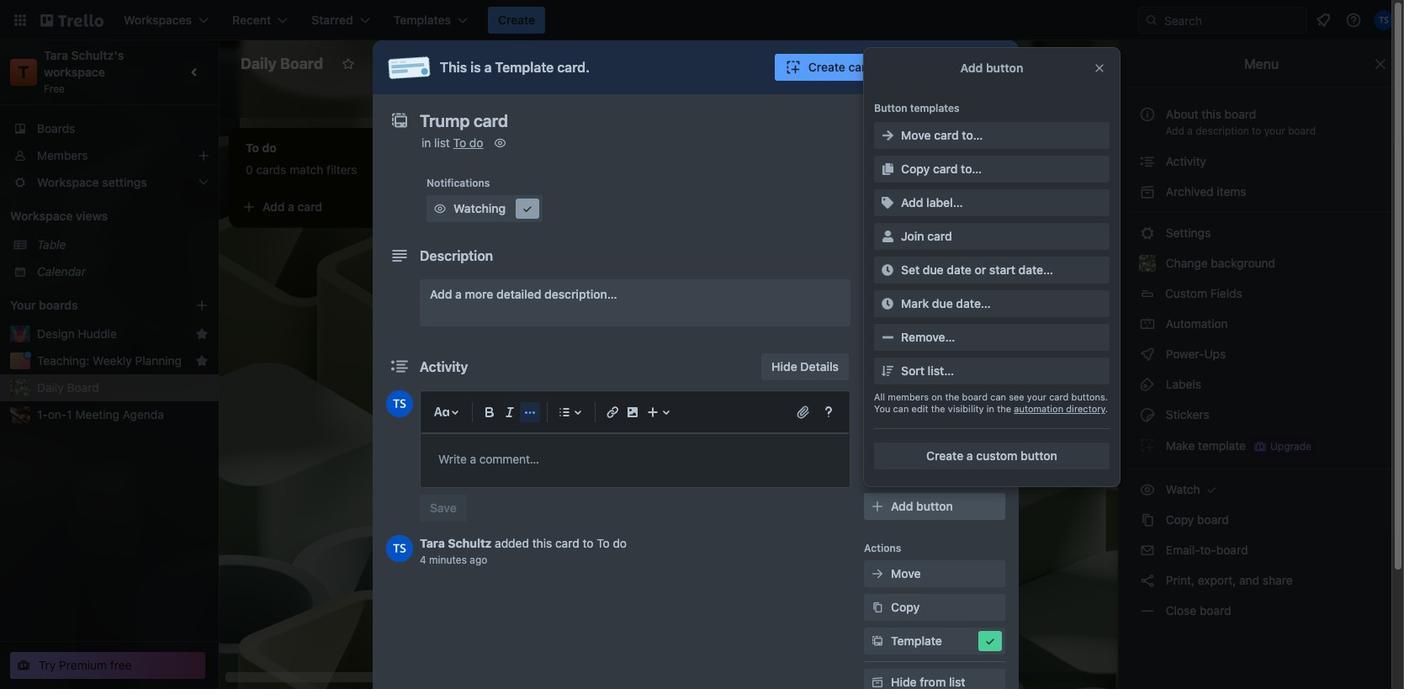 Task type: locate. For each thing, give the bounding box(es) containing it.
activity up archived in the right of the page
[[1163, 154, 1207, 168]]

members link down copy card to…
[[864, 189, 1006, 215]]

1 horizontal spatial members link
[[864, 189, 1006, 215]]

0 vertical spatial to
[[1252, 125, 1262, 137]]

move down button templates
[[901, 128, 931, 142]]

and
[[1240, 573, 1260, 587]]

0 notifications image
[[1314, 10, 1334, 30]]

0 vertical spatial fields
[[1211, 286, 1243, 300]]

1 vertical spatial starred icon image
[[195, 354, 209, 368]]

2 vertical spatial copy
[[891, 600, 920, 614]]

tara inside tara schultz's workspace free
[[44, 48, 68, 62]]

copy for copy board
[[1166, 512, 1194, 527]]

template button
[[864, 628, 1006, 655]]

1 horizontal spatial custom fields button
[[1129, 280, 1394, 307]]

board left star or unstar board 'image'
[[280, 55, 323, 72]]

0 horizontal spatial workspace
[[10, 209, 73, 223]]

the down see
[[997, 403, 1012, 414]]

board
[[1225, 107, 1257, 121], [1289, 125, 1316, 137], [962, 391, 988, 402], [1198, 512, 1229, 527], [1217, 543, 1248, 557], [1200, 603, 1232, 618]]

sm image for power-ups link
[[1139, 346, 1156, 363]]

create from template… image
[[431, 200, 444, 214], [909, 200, 922, 214]]

template inside button
[[906, 60, 955, 74]]

0 horizontal spatial activity
[[420, 359, 468, 374]]

board up activity link
[[1289, 125, 1316, 137]]

0 horizontal spatial automation
[[764, 87, 828, 101]]

sm image inside the stickers 'link'
[[1139, 406, 1156, 423]]

to do link
[[453, 135, 483, 150]]

create for create
[[498, 13, 535, 27]]

1 horizontal spatial labels
[[1163, 377, 1202, 391]]

2 add a card button from the left
[[475, 194, 663, 220]]

0 vertical spatial your
[[1265, 125, 1286, 137]]

add button up actions on the right of the page
[[891, 499, 953, 513]]

1 vertical spatial create
[[809, 60, 846, 74]]

power-ups button
[[632, 81, 737, 108]]

the right on
[[945, 391, 960, 402]]

sm image inside close board link
[[1139, 603, 1156, 619]]

upgrade
[[1271, 440, 1312, 453]]

copy inside copy link
[[891, 600, 920, 614]]

0 vertical spatial daily
[[241, 55, 277, 72]]

1 vertical spatial to
[[597, 536, 610, 550]]

sm image inside mark due date… button
[[879, 295, 896, 312]]

1 vertical spatial daily
[[37, 380, 64, 395]]

0 vertical spatial custom fields
[[1166, 286, 1243, 300]]

2 create from template… image from the left
[[909, 200, 922, 214]]

1-on-1 meeting agenda link
[[37, 406, 209, 423]]

custom fields
[[1166, 286, 1243, 300], [891, 363, 970, 377]]

sm image for copy card to… button
[[879, 161, 896, 178]]

add to template
[[864, 170, 943, 183]]

to
[[453, 135, 466, 150], [597, 536, 610, 550]]

0 horizontal spatial this
[[532, 536, 552, 550]]

sm image inside members link
[[869, 194, 886, 210]]

can
[[991, 391, 1006, 402], [893, 403, 909, 414]]

power-ups down all
[[864, 406, 919, 418]]

sm image inside copy card to… button
[[879, 161, 896, 178]]

can left see
[[991, 391, 1006, 402]]

edit
[[912, 403, 929, 414]]

workspace inside button
[[396, 56, 458, 71]]

sm image inside archived items 'link'
[[1139, 183, 1156, 200]]

workspace visible button
[[365, 50, 506, 77]]

custom fields button for add to template
[[864, 362, 1006, 379]]

your for board
[[1265, 125, 1286, 137]]

0 vertical spatial tara
[[44, 48, 68, 62]]

labels link down "add label…" in the top of the page
[[864, 222, 1006, 249]]

0 horizontal spatial custom fields
[[891, 363, 970, 377]]

create for create card from template
[[809, 60, 846, 74]]

labels up checklist
[[891, 228, 928, 242]]

daily board left star or unstar board 'image'
[[241, 55, 323, 72]]

in right visibility
[[987, 403, 995, 414]]

template down copy link
[[891, 634, 942, 648]]

actions
[[864, 542, 902, 555]]

1 starred icon image from the top
[[195, 327, 209, 341]]

settings link
[[1129, 220, 1394, 247]]

automation up add button button
[[864, 473, 921, 486]]

labels link up the stickers 'link'
[[1129, 371, 1394, 398]]

to up activity link
[[1252, 125, 1262, 137]]

template
[[906, 60, 955, 74], [899, 170, 943, 183], [1199, 438, 1246, 452]]

copy board
[[1163, 512, 1229, 527]]

sm image inside copy link
[[869, 599, 886, 616]]

sm image inside move card to… button
[[879, 127, 896, 144]]

search image
[[1145, 13, 1159, 27]]

daily
[[241, 55, 277, 72], [37, 380, 64, 395]]

sm image inside the 'automation' link
[[1139, 316, 1156, 332]]

0 horizontal spatial labels link
[[864, 222, 1006, 249]]

custom fields for menu
[[1166, 286, 1243, 300]]

1 horizontal spatial in
[[987, 403, 995, 414]]

ups inside button
[[705, 87, 727, 101]]

clear
[[951, 87, 980, 101]]

customize views image
[[590, 56, 607, 72]]

to… for copy card to…
[[961, 162, 982, 176]]

3 match from the left
[[1007, 162, 1040, 177]]

detailed
[[497, 287, 542, 301]]

automation
[[1014, 403, 1064, 414]]

custom fields button down change background link at the top right of the page
[[1129, 280, 1394, 307]]

0 horizontal spatial match
[[290, 162, 323, 177]]

workspace
[[44, 65, 105, 79]]

automation directory .
[[1014, 403, 1108, 414]]

custom fields button
[[1129, 280, 1394, 307], [864, 362, 1006, 379]]

in
[[422, 135, 431, 150], [987, 403, 995, 414]]

your up automation
[[1027, 391, 1047, 402]]

tara schultz (taraschultz7) image right open information menu icon
[[1374, 10, 1394, 30]]

join card
[[901, 229, 952, 243]]

custom up members at the bottom of page
[[891, 363, 934, 377]]

sm image inside activity link
[[1139, 153, 1156, 170]]

move down actions on the right of the page
[[891, 566, 921, 581]]

0 vertical spatial create
[[498, 13, 535, 27]]

ago
[[470, 554, 488, 566]]

due inside "set due date or start date…" button
[[923, 263, 944, 277]]

your inside about this board add a description to your board
[[1265, 125, 1286, 137]]

hide
[[772, 359, 798, 374]]

starred icon image right planning
[[195, 354, 209, 368]]

1 horizontal spatial automation
[[864, 473, 921, 486]]

t
[[18, 62, 29, 82]]

2 vertical spatial tara schultz (taraschultz7) image
[[386, 535, 413, 562]]

make template
[[1163, 438, 1246, 452]]

0 vertical spatial template
[[495, 60, 554, 75]]

watching
[[565, 87, 618, 101], [454, 201, 506, 215]]

watching down customize views icon on the top left of the page
[[565, 87, 618, 101]]

create up automation button
[[809, 60, 846, 74]]

board up the 1
[[67, 380, 99, 395]]

or
[[975, 263, 987, 277]]

members link down 'boards'
[[0, 142, 219, 169]]

power- down primary element
[[666, 87, 705, 101]]

stickers link
[[1129, 401, 1394, 428]]

image image
[[623, 402, 643, 422]]

0 horizontal spatial daily
[[37, 380, 64, 395]]

workspace
[[396, 56, 458, 71], [10, 209, 73, 223]]

copy inside copy board link
[[1166, 512, 1194, 527]]

close
[[1166, 603, 1197, 618]]

1 vertical spatial button
[[1021, 449, 1058, 463]]

1 vertical spatial to…
[[961, 162, 982, 176]]

daily inside text field
[[241, 55, 277, 72]]

power- down the edit
[[917, 430, 956, 444]]

1 horizontal spatial do
[[613, 536, 627, 550]]

date…
[[1019, 263, 1054, 277], [956, 296, 991, 311]]

0 vertical spatial to
[[453, 135, 466, 150]]

starred icon image
[[195, 327, 209, 341], [195, 354, 209, 368]]

tara schultz (taraschultz7) image
[[1374, 10, 1394, 30], [386, 390, 413, 417], [386, 535, 413, 562]]

to… down move card to… button
[[961, 162, 982, 176]]

create from template… image down notifications
[[431, 200, 444, 214]]

1 horizontal spatial tara
[[420, 536, 445, 550]]

2 starred icon image from the top
[[195, 354, 209, 368]]

0 vertical spatial can
[[991, 391, 1006, 402]]

sm image for cover link
[[869, 328, 886, 345]]

set due date or start date…
[[901, 263, 1054, 277]]

sm image inside remove… 'button'
[[879, 329, 896, 346]]

0 vertical spatial watching
[[565, 87, 618, 101]]

teaching: weekly planning
[[37, 353, 182, 368]]

0 vertical spatial members link
[[0, 142, 219, 169]]

sm image inside email-to-board link
[[1139, 542, 1156, 559]]

1 vertical spatial custom fields
[[891, 363, 970, 377]]

start
[[990, 263, 1016, 277]]

0 horizontal spatial fields
[[937, 363, 970, 377]]

0 vertical spatial custom fields button
[[1129, 280, 1394, 307]]

move inside button
[[901, 128, 931, 142]]

date
[[947, 263, 972, 277]]

due right set
[[923, 263, 944, 277]]

1 horizontal spatial add a card button
[[475, 194, 663, 220]]

sm image inside sort list… button
[[879, 363, 896, 380]]

starred icon image down "add board" icon
[[195, 327, 209, 341]]

clear all button
[[944, 81, 1003, 108]]

try premium free button
[[10, 652, 205, 679]]

sm image for the add label… button
[[879, 194, 896, 211]]

background
[[1211, 256, 1276, 270]]

your inside all members on the board can see your card buttons. you can edit the visibility in the
[[1027, 391, 1047, 402]]

3 0 cards match filters from the left
[[963, 162, 1074, 177]]

custom fields button up on
[[864, 362, 1006, 379]]

move card to… button
[[874, 122, 1110, 149]]

this up description
[[1202, 107, 1222, 121]]

the down on
[[931, 403, 946, 414]]

sm image inside template button
[[869, 633, 886, 650]]

visibility
[[948, 403, 984, 414]]

tara up workspace
[[44, 48, 68, 62]]

2 match from the left
[[529, 162, 562, 177]]

template right "from"
[[906, 60, 955, 74]]

sm image inside print, export, and share 'link'
[[1139, 572, 1156, 589]]

members
[[37, 148, 88, 162], [891, 194, 943, 209]]

workspace up table
[[10, 209, 73, 223]]

copy up the email-
[[1166, 512, 1194, 527]]

1 horizontal spatial 0 cards match filters
[[485, 162, 596, 177]]

custom fields down change background on the right
[[1166, 286, 1243, 300]]

fields down change background on the right
[[1211, 286, 1243, 300]]

sm image for move card to… button
[[879, 127, 896, 144]]

your for on
[[1027, 391, 1047, 402]]

sm image for print, export, and share 'link'
[[1139, 572, 1156, 589]]

sm image inside copy board link
[[1139, 512, 1156, 528]]

0 horizontal spatial add a card
[[263, 199, 322, 214]]

ups left automation button
[[705, 87, 727, 101]]

your boards with 4 items element
[[10, 295, 170, 316]]

0 vertical spatial template
[[906, 60, 955, 74]]

bold ⌘b image
[[480, 402, 500, 422]]

sort list… button
[[874, 358, 1110, 385]]

create down 'add power-ups'
[[927, 449, 964, 463]]

button up move link
[[917, 499, 953, 513]]

daily board up the 1
[[37, 380, 99, 395]]

this
[[1202, 107, 1222, 121], [532, 536, 552, 550]]

custom fields up on
[[891, 363, 970, 377]]

workspace for workspace views
[[10, 209, 73, 223]]

create up this is a template card.
[[498, 13, 535, 27]]

1 vertical spatial add button
[[891, 499, 953, 513]]

1 horizontal spatial can
[[991, 391, 1006, 402]]

automation down the change
[[1163, 316, 1228, 331]]

custom for menu
[[1166, 286, 1208, 300]]

tara up 4
[[420, 536, 445, 550]]

power- inside power-ups button
[[666, 87, 705, 101]]

sm image for mark due date… button
[[879, 295, 896, 312]]

2 0 cards match filters from the left
[[485, 162, 596, 177]]

button inside add button button
[[917, 499, 953, 513]]

0 horizontal spatial cards
[[256, 162, 286, 177]]

1 horizontal spatial watching
[[565, 87, 618, 101]]

members down 'boards'
[[37, 148, 88, 162]]

sm image
[[741, 81, 764, 104], [879, 127, 896, 144], [492, 135, 509, 151], [879, 161, 896, 178], [869, 194, 886, 210], [432, 200, 449, 217], [869, 227, 886, 244], [879, 228, 896, 245], [869, 261, 886, 278], [879, 262, 896, 279], [879, 295, 896, 312], [879, 329, 896, 346], [1139, 346, 1156, 363], [879, 363, 896, 380], [1139, 376, 1156, 393], [1139, 406, 1156, 423], [1139, 481, 1156, 498], [1204, 481, 1221, 498], [1139, 512, 1156, 528], [1139, 542, 1156, 559], [869, 599, 886, 616], [869, 633, 886, 650], [869, 674, 886, 689]]

is
[[471, 60, 481, 75]]

create for create a custom button
[[927, 449, 964, 463]]

1 horizontal spatial your
[[1265, 125, 1286, 137]]

free
[[110, 658, 132, 672]]

1 horizontal spatial power-ups
[[864, 406, 919, 418]]

0 horizontal spatial tara
[[44, 48, 68, 62]]

custom down the change
[[1166, 286, 1208, 300]]

sm image inside template button
[[982, 633, 999, 650]]

2 vertical spatial create
[[927, 449, 964, 463]]

do inside tara schultz added this card to to do 4 minutes ago
[[613, 536, 627, 550]]

1 add a card button from the left
[[236, 194, 424, 220]]

cards
[[256, 162, 286, 177], [495, 162, 525, 177], [973, 162, 1003, 177]]

to-
[[1200, 543, 1217, 557]]

0 horizontal spatial 0 cards match filters
[[246, 162, 357, 177]]

add button up all
[[961, 61, 1024, 75]]

0 horizontal spatial add a card button
[[236, 194, 424, 220]]

added
[[495, 536, 529, 550]]

2 vertical spatial to
[[583, 536, 594, 550]]

fields up on
[[937, 363, 970, 377]]

workspace left is
[[396, 56, 458, 71]]

0 horizontal spatial create
[[498, 13, 535, 27]]

0 vertical spatial members
[[37, 148, 88, 162]]

template right make
[[1199, 438, 1246, 452]]

fields for menu
[[1211, 286, 1243, 300]]

sm image
[[1139, 153, 1156, 170], [1139, 183, 1156, 200], [879, 194, 896, 211], [519, 200, 536, 217], [1139, 225, 1156, 242], [1139, 316, 1156, 332], [869, 328, 886, 345], [1139, 437, 1156, 454], [869, 566, 886, 582], [1139, 572, 1156, 589], [1139, 603, 1156, 619], [982, 633, 999, 650]]

to… up copy card to… button
[[962, 128, 983, 142]]

0 vertical spatial copy
[[901, 162, 930, 176]]

2 cards from the left
[[495, 162, 525, 177]]

1 vertical spatial watching
[[454, 201, 506, 215]]

board link
[[510, 50, 581, 77]]

to left copy card to…
[[887, 170, 897, 183]]

more formatting image
[[520, 402, 540, 422]]

sm image inside join card button
[[879, 228, 896, 245]]

1 0 cards match filters from the left
[[246, 162, 357, 177]]

power- down all
[[864, 406, 899, 418]]

3 cards from the left
[[973, 162, 1003, 177]]

automation button
[[741, 81, 838, 108]]

0 vertical spatial power-ups
[[666, 87, 727, 101]]

Search field
[[1159, 8, 1306, 33]]

copy up "add label…" in the top of the page
[[901, 162, 930, 176]]

create from template… image up "join"
[[909, 200, 922, 214]]

sm image for right members link
[[869, 194, 886, 210]]

tara inside tara schultz added this card to to do 4 minutes ago
[[420, 536, 445, 550]]

sm image for copy board link at the right bottom
[[1139, 512, 1156, 528]]

Board name text field
[[232, 50, 332, 77]]

activity up text styles 'image'
[[420, 359, 468, 374]]

sm image inside power-ups link
[[1139, 346, 1156, 363]]

sm image inside settings "link"
[[1139, 225, 1156, 242]]

daily board link
[[37, 380, 209, 396]]

tara schultz (taraschultz7) image left text styles 'image'
[[386, 390, 413, 417]]

members for right members link
[[891, 194, 943, 209]]

power- up stickers
[[1166, 347, 1205, 361]]

print,
[[1166, 573, 1195, 587]]

2 add a card from the left
[[502, 199, 561, 214]]

card inside button
[[849, 60, 874, 74]]

all members on the board can see your card buttons. you can edit the visibility in the
[[874, 391, 1108, 414]]

1 horizontal spatial add button
[[961, 61, 1024, 75]]

board left customize views icon on the top left of the page
[[538, 56, 571, 71]]

sm image inside automation button
[[741, 81, 764, 104]]

sm image inside "set due date or start date…" button
[[879, 262, 896, 279]]

join
[[901, 229, 925, 243]]

template down create button
[[495, 60, 554, 75]]

button up all
[[986, 61, 1024, 75]]

1 vertical spatial members link
[[864, 189, 1006, 215]]

0 horizontal spatial create from template… image
[[431, 200, 444, 214]]

tara schultz (taraschultz7) image left 4
[[386, 535, 413, 562]]

ups down the 'automation' link
[[1205, 347, 1226, 361]]

0 horizontal spatial your
[[1027, 391, 1047, 402]]

custom for add to template
[[891, 363, 934, 377]]

create inside button
[[809, 60, 846, 74]]

2 horizontal spatial to
[[1252, 125, 1262, 137]]

0 vertical spatial this
[[1202, 107, 1222, 121]]

due right mark
[[932, 296, 953, 311]]

due inside mark due date… button
[[932, 296, 953, 311]]

create a custom button button
[[874, 443, 1110, 470]]

move for move card to…
[[901, 128, 931, 142]]

template up "add label…" in the top of the page
[[899, 170, 943, 183]]

due for set
[[923, 263, 944, 277]]

1
[[67, 407, 72, 422]]

0 vertical spatial custom
[[1166, 286, 1208, 300]]

2 horizontal spatial board
[[538, 56, 571, 71]]

0 vertical spatial automation
[[764, 87, 828, 101]]

the
[[945, 391, 960, 402], [931, 403, 946, 414], [997, 403, 1012, 414]]

0 horizontal spatial in
[[422, 135, 431, 150]]

watch link
[[1129, 476, 1394, 503]]

can down members at the bottom of page
[[893, 403, 909, 414]]

your
[[1265, 125, 1286, 137], [1027, 391, 1047, 402]]

None text field
[[412, 106, 967, 136]]

1 vertical spatial copy
[[1166, 512, 1194, 527]]

power-ups down primary element
[[666, 87, 727, 101]]

to right added at the bottom left of page
[[583, 536, 594, 550]]

button right custom
[[1021, 449, 1058, 463]]

move for move
[[891, 566, 921, 581]]

board up visibility
[[962, 391, 988, 402]]

your up activity link
[[1265, 125, 1286, 137]]

sm image for sort list… button
[[879, 363, 896, 380]]

1 horizontal spatial custom fields
[[1166, 286, 1243, 300]]

members down add to template
[[891, 194, 943, 209]]

power-
[[666, 87, 705, 101], [1166, 347, 1205, 361], [864, 406, 899, 418], [917, 430, 956, 444]]

watching button down card.
[[535, 81, 628, 108]]

this inside about this board add a description to your board
[[1202, 107, 1222, 121]]

1 horizontal spatial add a card
[[502, 199, 561, 214]]

0 horizontal spatial members
[[37, 148, 88, 162]]

1 horizontal spatial this
[[1202, 107, 1222, 121]]

custom
[[976, 449, 1018, 463]]

2 horizontal spatial 0 cards match filters
[[963, 162, 1074, 177]]

link image
[[603, 402, 623, 422]]

copy inside copy card to… button
[[901, 162, 930, 176]]

watching button down notifications
[[427, 195, 543, 222]]

huddle
[[78, 327, 117, 341]]

sm image inside cover link
[[869, 328, 886, 345]]

daily board inside text field
[[241, 55, 323, 72]]

template
[[495, 60, 554, 75], [891, 634, 942, 648]]

free
[[44, 82, 65, 95]]

copy
[[901, 162, 930, 176], [1166, 512, 1194, 527], [891, 600, 920, 614]]

2 vertical spatial button
[[917, 499, 953, 513]]

custom
[[1166, 286, 1208, 300], [891, 363, 934, 377]]

1 vertical spatial custom fields button
[[864, 362, 1006, 379]]

copy card to… button
[[874, 156, 1110, 183]]

2 vertical spatial automation
[[864, 473, 921, 486]]

to… for move card to…
[[962, 128, 983, 142]]

1 vertical spatial to
[[887, 170, 897, 183]]

description…
[[545, 287, 617, 301]]

list…
[[928, 364, 954, 378]]

date… right start
[[1019, 263, 1054, 277]]

this right added at the bottom left of page
[[532, 536, 552, 550]]

1 vertical spatial this
[[532, 536, 552, 550]]

1 vertical spatial fields
[[937, 363, 970, 377]]

sm image inside the add label… button
[[879, 194, 896, 211]]

2 horizontal spatial create
[[927, 449, 964, 463]]

automation down "create card from template" button
[[764, 87, 828, 101]]

1 vertical spatial automation
[[1163, 316, 1228, 331]]

to inside about this board add a description to your board
[[1252, 125, 1262, 137]]

watching down notifications
[[454, 201, 506, 215]]

sm image for the stickers 'link'
[[1139, 406, 1156, 423]]

0 horizontal spatial add button
[[891, 499, 953, 513]]

date… down set due date or start date…
[[956, 296, 991, 311]]

0 horizontal spatial daily board
[[37, 380, 99, 395]]

1 horizontal spatial create
[[809, 60, 846, 74]]

labels up stickers
[[1163, 377, 1202, 391]]

add a card
[[263, 199, 322, 214], [502, 199, 561, 214]]

try
[[39, 658, 56, 672]]

sm image inside checklist link
[[869, 261, 886, 278]]

copy down move link
[[891, 600, 920, 614]]

1 horizontal spatial match
[[529, 162, 562, 177]]

custom fields for add to template
[[891, 363, 970, 377]]

power-ups up stickers
[[1163, 347, 1230, 361]]

board up description
[[1225, 107, 1257, 121]]

power- inside power-ups link
[[1166, 347, 1205, 361]]

create inside primary element
[[498, 13, 535, 27]]

in left list
[[422, 135, 431, 150]]

visible
[[461, 56, 496, 71]]

1 vertical spatial due
[[932, 296, 953, 311]]

sm image inside move link
[[869, 566, 886, 582]]



Task type: vqa. For each thing, say whether or not it's contained in the screenshot.
Automation Image
no



Task type: describe. For each thing, give the bounding box(es) containing it.
1 add a card from the left
[[263, 199, 322, 214]]

board up print, export, and share
[[1217, 543, 1248, 557]]

1 vertical spatial watching button
[[427, 195, 543, 222]]

Main content area, start typing to enter text. text field
[[438, 449, 832, 470]]

board up to-
[[1198, 512, 1229, 527]]

2 horizontal spatial power-ups
[[1163, 347, 1230, 361]]

0 vertical spatial add button
[[961, 61, 1024, 75]]

power-ups link
[[1129, 341, 1394, 368]]

ups down visibility
[[956, 430, 978, 444]]

add label… button
[[874, 189, 1110, 216]]

star or unstar board image
[[342, 57, 355, 71]]

this
[[440, 60, 467, 75]]

save button
[[420, 495, 467, 522]]

3 filters from the left
[[1044, 162, 1074, 177]]

workspace for workspace visible
[[396, 56, 458, 71]]

in list to do
[[422, 135, 483, 150]]

text styles image
[[432, 402, 452, 422]]

open help dialog image
[[819, 402, 839, 422]]

1-
[[37, 407, 48, 422]]

0 vertical spatial in
[[422, 135, 431, 150]]

card inside tara schultz added this card to to do 4 minutes ago
[[555, 536, 580, 550]]

editor toolbar toolbar
[[428, 399, 842, 426]]

attachment
[[891, 295, 956, 310]]

email-
[[1166, 543, 1200, 557]]

sm image for top labels 'link'
[[869, 227, 886, 244]]

starred icon image for design huddle
[[195, 327, 209, 341]]

due for mark
[[932, 296, 953, 311]]

schultz
[[448, 536, 492, 550]]

members
[[888, 391, 929, 402]]

1 vertical spatial date…
[[956, 296, 991, 311]]

1 match from the left
[[290, 162, 323, 177]]

copy board link
[[1129, 507, 1394, 534]]

1 create from template… image from the left
[[431, 200, 444, 214]]

board down export,
[[1200, 603, 1232, 618]]

remove…
[[901, 330, 956, 344]]

views
[[76, 209, 108, 223]]

move link
[[864, 560, 1006, 587]]

1 filters from the left
[[327, 162, 357, 177]]

menu
[[1244, 56, 1279, 72]]

remove… button
[[874, 324, 1110, 351]]

hide details link
[[762, 353, 849, 380]]

change background
[[1163, 256, 1276, 270]]

0 vertical spatial button
[[986, 61, 1024, 75]]

table
[[37, 237, 66, 252]]

cover link
[[864, 323, 1006, 350]]

1 horizontal spatial labels link
[[1129, 371, 1394, 398]]

watching for the topmost watching button
[[565, 87, 618, 101]]

sm image for right labels 'link'
[[1139, 376, 1156, 393]]

filters
[[867, 87, 901, 101]]

share
[[1263, 573, 1293, 587]]

close board link
[[1129, 597, 1394, 624]]

make
[[1166, 438, 1195, 452]]

watching for watching button to the bottom
[[454, 201, 506, 215]]

settings
[[1163, 226, 1211, 240]]

button inside create a custom button button
[[1021, 449, 1058, 463]]

attach and insert link image
[[795, 404, 812, 421]]

in inside all members on the board can see your card buttons. you can edit the visibility in the
[[987, 403, 995, 414]]

tara for schultz
[[420, 536, 445, 550]]

1 vertical spatial template
[[899, 170, 943, 183]]

planning
[[135, 353, 182, 368]]

close dialog image
[[985, 54, 1006, 74]]

notifications
[[427, 177, 490, 189]]

add label…
[[901, 195, 963, 210]]

0 vertical spatial labels link
[[864, 222, 1006, 249]]

button
[[874, 102, 908, 114]]

export,
[[1198, 573, 1236, 587]]

1 vertical spatial daily board
[[37, 380, 99, 395]]

0 vertical spatial watching button
[[535, 81, 628, 108]]

board inside all members on the board can see your card buttons. you can edit the visibility in the
[[962, 391, 988, 402]]

sm image for remove… 'button'
[[879, 329, 896, 346]]

2 vertical spatial power-ups
[[864, 406, 919, 418]]

email-to-board
[[1163, 543, 1248, 557]]

sm image for archived items 'link'
[[1139, 183, 1156, 200]]

4 minutes ago link
[[420, 554, 488, 566]]

0 horizontal spatial members link
[[0, 142, 219, 169]]

save
[[430, 501, 457, 515]]

ups down members at the bottom of page
[[899, 406, 919, 418]]

open information menu image
[[1346, 12, 1362, 29]]

move card to…
[[901, 128, 983, 142]]

lists image
[[555, 402, 575, 422]]

0 horizontal spatial board
[[67, 380, 99, 395]]

archived
[[1166, 184, 1214, 199]]

join card button
[[874, 223, 1110, 250]]

copy link
[[864, 594, 1006, 621]]

0 vertical spatial labels
[[891, 228, 928, 242]]

board inside text field
[[280, 55, 323, 72]]

to inside tara schultz added this card to to do 4 minutes ago
[[597, 536, 610, 550]]

automation inside button
[[764, 87, 828, 101]]

about
[[1166, 107, 1199, 121]]

1 cards from the left
[[256, 162, 286, 177]]

power- inside add power-ups link
[[917, 430, 956, 444]]

directory
[[1066, 403, 1106, 414]]

more
[[465, 287, 494, 301]]

sm image for join card button at the right top of the page
[[879, 228, 896, 245]]

you
[[874, 403, 891, 414]]

meeting
[[75, 407, 119, 422]]

italic ⌘i image
[[500, 402, 520, 422]]

print, export, and share
[[1163, 573, 1293, 587]]

clear all
[[951, 87, 996, 101]]

checklist link
[[864, 256, 1006, 283]]

label…
[[927, 195, 963, 210]]

copy for copy card to…
[[901, 162, 930, 176]]

sm image for email-to-board link
[[1139, 542, 1156, 559]]

sm image for copy link
[[869, 599, 886, 616]]

2 filters from the left
[[566, 162, 596, 177]]

templates
[[910, 102, 960, 114]]

0 vertical spatial date…
[[1019, 263, 1054, 277]]

teaching: weekly planning button
[[37, 353, 189, 369]]

1 horizontal spatial to
[[887, 170, 897, 183]]

design huddle
[[37, 327, 117, 341]]

1 vertical spatial labels
[[1163, 377, 1202, 391]]

calendar link
[[37, 263, 209, 280]]

sm image for template button
[[869, 633, 886, 650]]

tara for schultz's
[[44, 48, 68, 62]]

sm image for automation button
[[741, 81, 764, 104]]

sm image for activity link
[[1139, 153, 1156, 170]]

all
[[984, 87, 996, 101]]

0 horizontal spatial to
[[453, 135, 466, 150]]

hide details
[[772, 359, 839, 374]]

a inside about this board add a description to your board
[[1188, 125, 1193, 137]]

members for leftmost members link
[[37, 148, 88, 162]]

all
[[874, 391, 885, 402]]

card.
[[557, 60, 590, 75]]

close popover image
[[1093, 61, 1107, 75]]

0 horizontal spatial do
[[469, 135, 483, 150]]

tara schultz added this card to to do 4 minutes ago
[[420, 536, 627, 566]]

create button
[[488, 7, 545, 34]]

premium
[[59, 658, 107, 672]]

1 horizontal spatial activity
[[1163, 154, 1207, 168]]

0 vertical spatial tara schultz (taraschultz7) image
[[1374, 10, 1394, 30]]

to inside tara schultz added this card to to do 4 minutes ago
[[583, 536, 594, 550]]

automation directory link
[[1014, 403, 1106, 414]]

teaching:
[[37, 353, 89, 368]]

.
[[1106, 403, 1108, 414]]

buttons.
[[1072, 391, 1108, 402]]

add button inside button
[[891, 499, 953, 513]]

primary element
[[0, 0, 1405, 40]]

archived items link
[[1129, 178, 1394, 205]]

card inside all members on the board can see your card buttons. you can edit the visibility in the
[[1049, 391, 1069, 402]]

see
[[1009, 391, 1025, 402]]

description
[[420, 248, 493, 263]]

this inside tara schultz added this card to to do 4 minutes ago
[[532, 536, 552, 550]]

button templates
[[874, 102, 960, 114]]

sort
[[901, 364, 925, 378]]

0 horizontal spatial can
[[893, 403, 909, 414]]

workspace visible
[[396, 56, 496, 71]]

create card from template button
[[775, 54, 965, 81]]

sm image for watch link
[[1139, 481, 1156, 498]]

2 vertical spatial template
[[1199, 438, 1246, 452]]

sm image for checklist link
[[869, 261, 886, 278]]

fields for add to template
[[937, 363, 970, 377]]

archived items
[[1163, 184, 1247, 199]]

tara schultz (taraschultz7) image
[[1015, 82, 1039, 106]]

sm image for move link
[[869, 566, 886, 582]]

add button button
[[864, 493, 1006, 520]]

add board image
[[195, 299, 209, 312]]

add inside about this board add a description to your board
[[1166, 125, 1185, 137]]

custom fields button for menu
[[1129, 280, 1394, 307]]

starred icon image for teaching: weekly planning
[[195, 354, 209, 368]]

boards
[[37, 121, 75, 135]]

sm image for settings "link"
[[1139, 225, 1156, 242]]

add power-ups link
[[864, 424, 1006, 451]]

list
[[434, 135, 450, 150]]

close board
[[1163, 603, 1232, 618]]

about this board add a description to your board
[[1166, 107, 1316, 137]]

sm image for "set due date or start date…" button
[[879, 262, 896, 279]]

1 vertical spatial tara schultz (taraschultz7) image
[[386, 390, 413, 417]]

set due date or start date… button
[[874, 257, 1110, 284]]

boards link
[[0, 115, 219, 142]]

sm image for close board link
[[1139, 603, 1156, 619]]

change
[[1166, 256, 1208, 270]]

power-ups inside button
[[666, 87, 727, 101]]

sm image for the 'automation' link
[[1139, 316, 1156, 332]]

1-on-1 meeting agenda
[[37, 407, 164, 422]]

design
[[37, 327, 75, 341]]

template inside template button
[[891, 634, 942, 648]]

0 horizontal spatial template
[[495, 60, 554, 75]]



